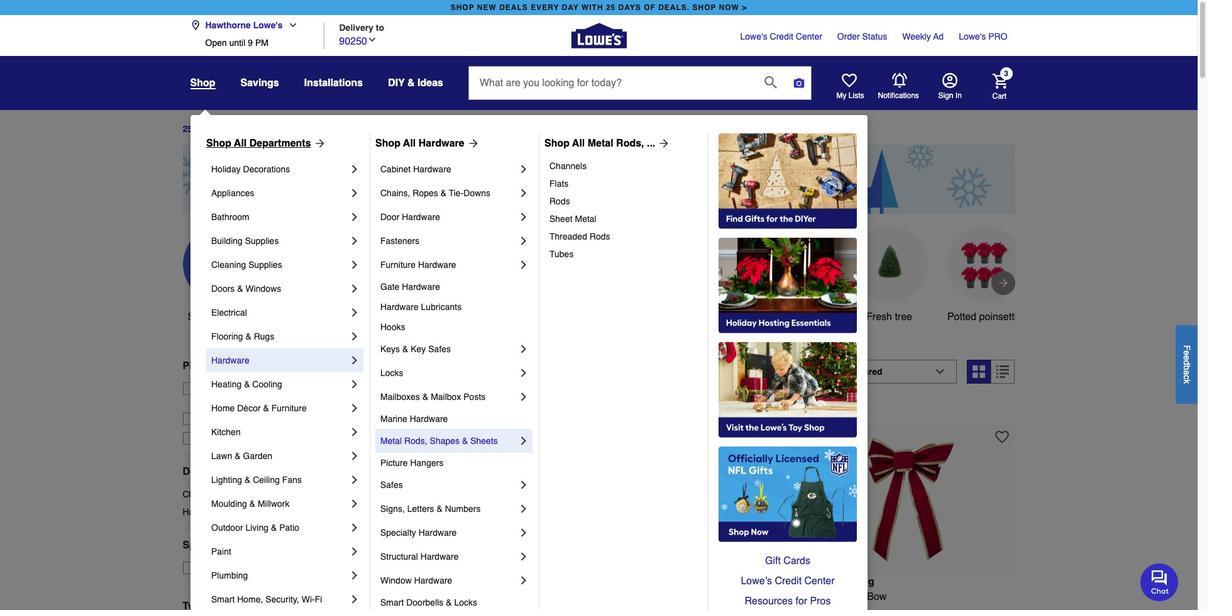 Task type: locate. For each thing, give the bounding box(es) containing it.
2 shop from the left
[[376, 138, 401, 149]]

lowe's credit center
[[741, 576, 835, 587]]

kitchen link
[[211, 420, 349, 444]]

hawthorne up open until 9 pm
[[205, 20, 251, 30]]

rods,
[[617, 138, 645, 149], [405, 436, 428, 446]]

20.62- down window hardware
[[419, 591, 448, 602]]

3 shop from the left
[[545, 138, 570, 149]]

credit inside lowe's credit center link
[[770, 31, 794, 42]]

lights inside 100-count 20.62-ft multicolor incandescent plug-in christmas string lights
[[700, 606, 727, 610]]

smart doorbells & locks link
[[381, 593, 530, 610]]

hardware inside cabinet hardware link
[[413, 164, 452, 174]]

0 horizontal spatial 20.62-
[[419, 591, 448, 602]]

lowe's up pm
[[253, 20, 283, 30]]

chevron right image for outdoor living & patio
[[349, 522, 361, 534]]

departments element
[[183, 465, 349, 478]]

chevron right image for heating & cooling
[[349, 378, 361, 391]]

gate
[[381, 282, 400, 292]]

& left millwork
[[250, 499, 255, 509]]

arrow right image inside shop all metal rods, ... link
[[656, 137, 671, 150]]

0 vertical spatial supplies
[[245, 236, 279, 246]]

hardware up chains, ropes & tie-downs
[[413, 164, 452, 174]]

delivery to
[[339, 22, 384, 32]]

metal up the 'threaded rods'
[[575, 214, 597, 224]]

smart down plumbing
[[211, 595, 235, 605]]

chevron right image for home décor & furniture
[[349, 402, 361, 415]]

hardware inside "door hardware" link
[[402, 212, 440, 222]]

credit up search image
[[770, 31, 794, 42]]

1 horizontal spatial rods,
[[617, 138, 645, 149]]

living inside holiday living 100-count 20.62-ft white incandescent plug- in christmas string lights
[[409, 576, 438, 587]]

specialty hardware
[[381, 528, 457, 538]]

fans
[[282, 475, 302, 485]]

1 shop from the left
[[206, 138, 232, 149]]

channels link
[[550, 157, 700, 175]]

1 horizontal spatial furniture
[[381, 260, 416, 270]]

decoration
[[675, 326, 722, 338]]

chevron right image for specialty hardware
[[518, 527, 530, 539]]

shop inside shop all metal rods, ... link
[[545, 138, 570, 149]]

0 vertical spatial locks
[[381, 368, 404, 378]]

in left w
[[824, 591, 831, 602]]

0 vertical spatial white
[[781, 311, 807, 323]]

0 horizontal spatial ft
[[448, 591, 453, 602]]

hardware up smart doorbells & locks
[[414, 576, 453, 586]]

structural
[[381, 552, 418, 562]]

100- inside 100-count 20.62-ft multicolor incandescent plug-in christmas string lights
[[588, 591, 608, 602]]

hardware inside hardware lubricants link
[[381, 302, 419, 312]]

arrow right image up poinsettia
[[998, 277, 1010, 289]]

pickup & delivery
[[183, 360, 268, 372]]

hardware down mailboxes & mailbox posts
[[410, 414, 448, 424]]

chevron down image
[[283, 20, 298, 30]]

building supplies link
[[211, 229, 349, 253]]

0 horizontal spatial rods,
[[405, 436, 428, 446]]

smart doorbells & locks
[[381, 598, 478, 608]]

tie-
[[449, 188, 464, 198]]

1 horizontal spatial 20.62-
[[638, 591, 666, 602]]

center up 8.5-
[[805, 576, 835, 587]]

1 vertical spatial departments
[[183, 466, 244, 477]]

Search Query text field
[[469, 67, 755, 99]]

hardware up window hardware link
[[421, 552, 459, 562]]

arrow right image inside shop all departments link
[[311, 137, 326, 150]]

2 horizontal spatial living
[[845, 576, 875, 587]]

home,
[[237, 595, 263, 605]]

chevron right image for doors & windows
[[349, 282, 361, 295]]

living up doorbells at the bottom left of the page
[[409, 576, 438, 587]]

shop down "open"
[[190, 77, 215, 89]]

compare inside 1001813120 element
[[392, 403, 428, 413]]

1 horizontal spatial shop
[[376, 138, 401, 149]]

structural hardware link
[[381, 545, 518, 569]]

0 horizontal spatial furniture
[[272, 403, 307, 413]]

chevron right image for door hardware
[[518, 211, 530, 223]]

0 vertical spatial rods,
[[617, 138, 645, 149]]

& right the diy
[[408, 77, 415, 89]]

holiday up 8.5-
[[806, 576, 843, 587]]

safes
[[429, 344, 451, 354], [381, 480, 403, 490]]

1 vertical spatial locks
[[455, 598, 478, 608]]

lowe's credit center link
[[741, 30, 823, 43]]

chat invite button image
[[1141, 563, 1180, 601]]

0 horizontal spatial rods
[[550, 196, 570, 206]]

departments down lawn
[[183, 466, 244, 477]]

2 ft from the left
[[666, 591, 672, 602]]

rods, down the marine hardware
[[405, 436, 428, 446]]

1 count from the left
[[390, 591, 417, 602]]

shop for shop
[[190, 77, 215, 89]]

1 vertical spatial shop
[[188, 311, 211, 323]]

& left rugs at the left of the page
[[246, 332, 252, 342]]

safes link
[[381, 473, 518, 497]]

1 vertical spatial furniture
[[272, 403, 307, 413]]

incandescent inside 100-count 20.62-ft multicolor incandescent plug-in christmas string lights
[[720, 591, 780, 602]]

1 horizontal spatial in
[[824, 591, 831, 602]]

arrow right image for shop all metal rods, ...
[[656, 137, 671, 150]]

flats
[[550, 179, 569, 189]]

1 horizontal spatial smart
[[381, 598, 404, 608]]

potted poinsettia button
[[948, 226, 1023, 325]]

lawn & garden link
[[211, 444, 349, 468]]

rods down flats
[[550, 196, 570, 206]]

hardware down fasteners link
[[418, 260, 457, 270]]

supplies
[[245, 236, 279, 246], [249, 260, 282, 270]]

hardware down signs, letters & numbers
[[419, 528, 457, 538]]

1 horizontal spatial arrow right image
[[998, 277, 1010, 289]]

metal down marine
[[381, 436, 402, 446]]

0 vertical spatial delivery
[[339, 22, 374, 32]]

2 20.62- from the left
[[638, 591, 666, 602]]

1 horizontal spatial departments
[[250, 138, 311, 149]]

2 incandescent from the left
[[720, 591, 780, 602]]

lights down window hardware link
[[458, 606, 485, 610]]

hardware up cabinet hardware link
[[419, 138, 465, 149]]

arrow right image up holiday decorations link
[[311, 137, 326, 150]]

0 vertical spatial safes
[[429, 344, 451, 354]]

2 count from the left
[[608, 591, 635, 602]]

shop left new
[[451, 3, 475, 12]]

hardware for structural hardware
[[421, 552, 459, 562]]

christmas inside holiday living 100-count 20.62-ft white incandescent plug- in christmas string lights
[[381, 606, 426, 610]]

all up cabinet hardware
[[403, 138, 416, 149]]

1 20.62- from the left
[[419, 591, 448, 602]]

string down multicolor
[[671, 606, 697, 610]]

1 arrow right image from the left
[[465, 137, 480, 150]]

1 vertical spatial supplies
[[249, 260, 282, 270]]

lowe's inside button
[[247, 396, 274, 406]]

holiday living 8.5-in w red bow
[[806, 576, 887, 602]]

holiday up appliances
[[211, 164, 241, 174]]

smart down window
[[381, 598, 404, 608]]

& left ceiling
[[245, 475, 251, 485]]

1 horizontal spatial string
[[671, 606, 697, 610]]

metal up 'channels' link
[[588, 138, 614, 149]]

1 horizontal spatial count
[[608, 591, 635, 602]]

arrow right image
[[465, 137, 480, 150], [656, 137, 671, 150]]

1 horizontal spatial living
[[409, 576, 438, 587]]

25 left days
[[183, 124, 193, 134]]

0 vertical spatial deals
[[229, 124, 253, 134]]

tubes link
[[550, 245, 700, 263]]

arrow right image
[[311, 137, 326, 150], [998, 277, 1010, 289]]

w
[[834, 591, 844, 602]]

supplies up cleaning supplies
[[245, 236, 279, 246]]

& right the store
[[244, 379, 250, 389]]

smart inside "link"
[[211, 595, 235, 605]]

hardware inside specialty hardware link
[[419, 528, 457, 538]]

1 horizontal spatial arrow right image
[[656, 137, 671, 150]]

hanukkah
[[183, 507, 222, 517]]

heating
[[211, 379, 242, 389]]

hardware up hardware lubricants
[[402, 282, 440, 292]]

cabinet hardware link
[[381, 157, 518, 181]]

shop down 25 days of deals link
[[206, 138, 232, 149]]

shop left electrical
[[188, 311, 211, 323]]

hardware inside the furniture hardware link
[[418, 260, 457, 270]]

e up b
[[1183, 355, 1193, 360]]

hardware inside marine hardware link
[[410, 414, 448, 424]]

1 vertical spatial rods
[[590, 232, 611, 242]]

hawthorne for hawthorne lowe's & nearby stores
[[202, 396, 244, 406]]

weekly
[[903, 31, 932, 42]]

hawthorne inside button
[[205, 20, 251, 30]]

pickup up hawthorne lowe's & nearby stores button
[[246, 384, 272, 394]]

1 vertical spatial rods,
[[405, 436, 428, 446]]

& right décor
[[263, 403, 269, 413]]

incandescent
[[485, 591, 545, 602], [720, 591, 780, 602]]

furniture hardware link
[[381, 253, 518, 277]]

safes inside the keys & key safes link
[[429, 344, 451, 354]]

signs, letters & numbers
[[381, 504, 481, 514]]

window hardware
[[381, 576, 453, 586]]

living up the red
[[845, 576, 875, 587]]

lighting & ceiling fans
[[211, 475, 302, 485]]

chevron right image
[[349, 187, 361, 199], [518, 187, 530, 199], [518, 211, 530, 223], [349, 259, 361, 271], [518, 259, 530, 271], [349, 282, 361, 295], [349, 306, 361, 319], [518, 391, 530, 403], [349, 402, 361, 415], [518, 435, 530, 447], [349, 450, 361, 462], [349, 474, 361, 486], [518, 479, 530, 491], [349, 498, 361, 510], [349, 545, 361, 558], [518, 551, 530, 563], [518, 574, 530, 587], [349, 593, 361, 606]]

None search field
[[469, 66, 812, 111]]

shop left now
[[693, 3, 717, 12]]

2 horizontal spatial in
[[956, 91, 963, 100]]

0 horizontal spatial locks
[[381, 368, 404, 378]]

chevron right image for cleaning supplies
[[349, 259, 361, 271]]

hardware inside shop all hardware link
[[419, 138, 465, 149]]

arrow right image up cabinet hardware link
[[465, 137, 480, 150]]

hardware down ropes
[[402, 212, 440, 222]]

20.62- left multicolor
[[638, 591, 666, 602]]

hawthorne down the store
[[202, 396, 244, 406]]

k
[[1183, 379, 1193, 384]]

weekly ad
[[903, 31, 944, 42]]

gift
[[766, 556, 781, 567]]

2 horizontal spatial shop
[[545, 138, 570, 149]]

holiday down structural
[[370, 576, 406, 587]]

channels
[[550, 161, 587, 171]]

1 vertical spatial credit
[[775, 576, 802, 587]]

in inside 100-count 20.62-ft multicolor incandescent plug-in christmas string lights
[[611, 606, 620, 610]]

shop inside shop all hardware link
[[376, 138, 401, 149]]

25 inside shop new deals every day with 25 days of deals. shop now > link
[[606, 3, 616, 12]]

1 horizontal spatial shop
[[693, 3, 717, 12]]

furniture down today
[[272, 403, 307, 413]]

0 horizontal spatial arrow right image
[[465, 137, 480, 150]]

status
[[863, 31, 888, 42]]

center for lowe's credit center
[[796, 31, 823, 42]]

e up d
[[1183, 350, 1193, 355]]

2 arrow right image from the left
[[656, 137, 671, 150]]

locks down keys
[[381, 368, 404, 378]]

deals
[[229, 124, 253, 134], [228, 311, 253, 323]]

grid view image
[[974, 365, 986, 378]]

all up flooring
[[214, 311, 225, 323]]

0 horizontal spatial living
[[246, 523, 269, 533]]

locks down window hardware link
[[455, 598, 478, 608]]

hardware
[[419, 138, 465, 149], [413, 164, 452, 174], [402, 212, 440, 222], [418, 260, 457, 270], [402, 282, 440, 292], [381, 302, 419, 312], [211, 355, 250, 366], [410, 414, 448, 424], [419, 528, 457, 538], [421, 552, 459, 562], [414, 576, 453, 586]]

1 vertical spatial plug-
[[588, 606, 611, 610]]

0 horizontal spatial departments
[[183, 466, 244, 477]]

hanging
[[680, 311, 717, 323]]

deals right of
[[229, 124, 253, 134]]

chevron right image for locks
[[518, 367, 530, 379]]

cleaning
[[211, 260, 246, 270]]

furniture inside home décor & furniture link
[[272, 403, 307, 413]]

chevron right image for chains, ropes & tie-downs
[[518, 187, 530, 199]]

mailbox
[[431, 392, 461, 402]]

lowe's credit center link
[[719, 571, 858, 591]]

string down window hardware link
[[429, 606, 455, 610]]

safes inside safes link
[[381, 480, 403, 490]]

home décor & furniture link
[[211, 396, 349, 420]]

pro
[[989, 31, 1008, 42]]

1 horizontal spatial white
[[781, 311, 807, 323]]

hardware for furniture hardware
[[418, 260, 457, 270]]

all
[[234, 138, 247, 149], [403, 138, 416, 149], [573, 138, 585, 149], [214, 311, 225, 323]]

1 vertical spatial hawthorne
[[202, 396, 244, 406]]

& right lawn
[[235, 451, 241, 461]]

1 lights from the left
[[458, 606, 485, 610]]

1 incandescent from the left
[[485, 591, 545, 602]]

compare inside 5013254527 element
[[829, 403, 865, 413]]

sheet metal link
[[550, 210, 700, 228]]

2 shop from the left
[[693, 3, 717, 12]]

living inside holiday living 8.5-in w red bow
[[845, 576, 875, 587]]

safes down picture at the bottom of the page
[[381, 480, 403, 490]]

savings button
[[241, 72, 279, 94]]

signs, letters & numbers link
[[381, 497, 518, 521]]

multicolor
[[675, 591, 718, 602]]

0 horizontal spatial compare
[[392, 403, 428, 413]]

1 horizontal spatial pickup
[[246, 384, 272, 394]]

deals up flooring & rugs
[[228, 311, 253, 323]]

furniture up the gate
[[381, 260, 416, 270]]

0 vertical spatial credit
[[770, 31, 794, 42]]

hardware inside structural hardware link
[[421, 552, 459, 562]]

hardware inside gate hardware link
[[402, 282, 440, 292]]

chevron right image for paint
[[349, 545, 361, 558]]

2 vertical spatial delivery
[[221, 433, 253, 443]]

hardware down flooring
[[211, 355, 250, 366]]

visit the lowe's toy shop. image
[[719, 342, 858, 438]]

all for departments
[[234, 138, 247, 149]]

0 horizontal spatial white
[[456, 591, 482, 602]]

1 horizontal spatial in
[[611, 606, 620, 610]]

plug- inside holiday living 100-count 20.62-ft white incandescent plug- in christmas string lights
[[547, 591, 571, 602]]

rods up tubes link
[[590, 232, 611, 242]]

lowe's home improvement cart image
[[993, 73, 1008, 88]]

chevron right image for safes
[[518, 479, 530, 491]]

find gifts for the diyer. image
[[719, 133, 858, 229]]

2 compare from the left
[[829, 403, 865, 413]]

all down 25 days of deals link
[[234, 138, 247, 149]]

& right letters
[[437, 504, 443, 514]]

bathroom link
[[211, 205, 349, 229]]

1 compare from the left
[[392, 403, 428, 413]]

ft inside holiday living 100-count 20.62-ft white incandescent plug- in christmas string lights
[[448, 591, 453, 602]]

door hardware link
[[381, 205, 518, 229]]

1 vertical spatial center
[[805, 576, 835, 587]]

furniture
[[381, 260, 416, 270], [272, 403, 307, 413]]

0 horizontal spatial safes
[[381, 480, 403, 490]]

chevron right image
[[349, 163, 361, 176], [518, 163, 530, 176], [349, 211, 361, 223], [349, 235, 361, 247], [518, 235, 530, 247], [349, 330, 361, 343], [518, 343, 530, 355], [349, 354, 361, 367], [518, 367, 530, 379], [349, 378, 361, 391], [349, 426, 361, 439], [518, 503, 530, 515], [349, 522, 361, 534], [518, 527, 530, 539], [349, 569, 361, 582]]

2 horizontal spatial christmas
[[623, 606, 668, 610]]

supplies for cleaning supplies
[[249, 260, 282, 270]]

tree
[[896, 311, 913, 323]]

safes right key
[[429, 344, 451, 354]]

1 horizontal spatial incandescent
[[720, 591, 780, 602]]

all for deals
[[214, 311, 225, 323]]

0 horizontal spatial incandescent
[[485, 591, 545, 602]]

1 vertical spatial in
[[824, 591, 831, 602]]

& down window hardware link
[[446, 598, 452, 608]]

1 horizontal spatial 25
[[606, 3, 616, 12]]

ft right doorbells at the bottom left of the page
[[448, 591, 453, 602]]

arrow right image for shop all hardware
[[465, 137, 480, 150]]

smart for smart doorbells & locks
[[381, 598, 404, 608]]

hawthorne inside button
[[202, 396, 244, 406]]

1 vertical spatial white
[[456, 591, 482, 602]]

0 horizontal spatial in
[[370, 606, 378, 610]]

departments up holiday decorations link
[[250, 138, 311, 149]]

& right doors on the top left
[[237, 284, 243, 294]]

living down hanukkah decorations link
[[246, 523, 269, 533]]

0 horizontal spatial shop
[[206, 138, 232, 149]]

plug- inside 100-count 20.62-ft multicolor incandescent plug-in christmas string lights
[[588, 606, 611, 610]]

2 e from the top
[[1183, 355, 1193, 360]]

delivery up heating & cooling
[[229, 360, 268, 372]]

0 horizontal spatial plug-
[[547, 591, 571, 602]]

1 horizontal spatial christmas
[[381, 606, 426, 610]]

0 horizontal spatial smart
[[211, 595, 235, 605]]

count inside 100-count 20.62-ft multicolor incandescent plug-in christmas string lights
[[608, 591, 635, 602]]

credit inside lowe's credit center link
[[775, 576, 802, 587]]

a
[[1183, 370, 1193, 375]]

smart for smart home, security, wi-fi
[[211, 595, 235, 605]]

198
[[370, 366, 395, 384]]

2 100- from the left
[[588, 591, 608, 602]]

chevron right image for flooring & rugs
[[349, 330, 361, 343]]

arrow right image inside shop all hardware link
[[465, 137, 480, 150]]

picture
[[381, 458, 408, 468]]

chevron right image for holiday decorations
[[349, 163, 361, 176]]

delivery up 90250
[[339, 22, 374, 32]]

2 lights from the left
[[700, 606, 727, 610]]

list view image
[[998, 365, 1010, 378]]

1 horizontal spatial compare
[[829, 403, 865, 413]]

lowe's down free store pickup today at:
[[247, 396, 274, 406]]

0 vertical spatial pickup
[[183, 360, 216, 372]]

0 horizontal spatial string
[[429, 606, 455, 610]]

1 horizontal spatial ft
[[666, 591, 672, 602]]

1 e from the top
[[1183, 350, 1193, 355]]

all inside button
[[214, 311, 225, 323]]

1 horizontal spatial rods
[[590, 232, 611, 242]]

holiday inside holiday living 100-count 20.62-ft white incandescent plug- in christmas string lights
[[370, 576, 406, 587]]

rods, left ...
[[617, 138, 645, 149]]

hangers
[[410, 458, 444, 468]]

of
[[644, 3, 656, 12]]

pickup up free
[[183, 360, 216, 372]]

christmas decorations link
[[183, 488, 349, 501]]

1 horizontal spatial lights
[[700, 606, 727, 610]]

hardware for window hardware
[[414, 576, 453, 586]]

in up posts
[[461, 366, 473, 384]]

credit up resources for pros link
[[775, 576, 802, 587]]

2 string from the left
[[671, 606, 697, 610]]

chevron right image for mailboxes & mailbox posts
[[518, 391, 530, 403]]

fasteners link
[[381, 229, 518, 253]]

0 vertical spatial center
[[796, 31, 823, 42]]

center left 'order'
[[796, 31, 823, 42]]

0 vertical spatial 25
[[606, 3, 616, 12]]

holiday inside holiday living 8.5-in w red bow
[[806, 576, 843, 587]]

0 horizontal spatial shop
[[451, 3, 475, 12]]

holiday decorations link
[[211, 157, 349, 181]]

0 vertical spatial plug-
[[547, 591, 571, 602]]

1 horizontal spatial 100-
[[588, 591, 608, 602]]

hardware up hooks
[[381, 302, 419, 312]]

1 string from the left
[[429, 606, 455, 610]]

lights down multicolor
[[700, 606, 727, 610]]

lowe's
[[741, 576, 773, 587]]

credit for lowe's
[[775, 576, 802, 587]]

bow
[[868, 591, 887, 602]]

1 100- from the left
[[370, 591, 390, 602]]

ft left multicolor
[[666, 591, 672, 602]]

pm
[[255, 38, 269, 48]]

1 vertical spatial deals
[[228, 311, 253, 323]]

0 horizontal spatial lights
[[458, 606, 485, 610]]

& left mailbox
[[423, 392, 429, 402]]

0 vertical spatial shop
[[190, 77, 215, 89]]

1 horizontal spatial safes
[[429, 344, 451, 354]]

1001813120 element
[[370, 402, 428, 414]]

1 horizontal spatial plug-
[[588, 606, 611, 610]]

led
[[402, 311, 422, 323]]

shop inside shop all departments link
[[206, 138, 232, 149]]

sheet metal
[[550, 214, 597, 224]]

christmas inside 100-count 20.62-ft multicolor incandescent plug-in christmas string lights
[[623, 606, 668, 610]]

hooks link
[[381, 317, 530, 337]]

chevron right image for lighting & ceiling fans
[[349, 474, 361, 486]]

shop inside button
[[188, 311, 211, 323]]

chevron right image for electrical
[[349, 306, 361, 319]]

hardware for cabinet hardware
[[413, 164, 452, 174]]

chevron right image for keys & key safes
[[518, 343, 530, 355]]

25 right with
[[606, 3, 616, 12]]

string inside 100-count 20.62-ft multicolor incandescent plug-in christmas string lights
[[671, 606, 697, 610]]

lowe's inside button
[[253, 20, 283, 30]]

shop up channels in the left of the page
[[545, 138, 570, 149]]

gate hardware
[[381, 282, 440, 292]]

delivery up lawn & garden
[[221, 433, 253, 443]]

count
[[390, 591, 417, 602], [608, 591, 635, 602]]

windows
[[246, 284, 281, 294]]

flooring
[[211, 332, 243, 342]]

shop up cabinet
[[376, 138, 401, 149]]

all up channels in the left of the page
[[573, 138, 585, 149]]

lowe's home improvement notification center image
[[892, 73, 908, 88]]

0 horizontal spatial arrow right image
[[311, 137, 326, 150]]

1 vertical spatial pickup
[[246, 384, 272, 394]]

supplies up windows
[[249, 260, 282, 270]]

20.62- inside 100-count 20.62-ft multicolor incandescent plug-in christmas string lights
[[638, 591, 666, 602]]

0 horizontal spatial count
[[390, 591, 417, 602]]

lowe's left pro
[[960, 31, 987, 42]]

1 vertical spatial 25
[[183, 124, 193, 134]]

0 vertical spatial hawthorne
[[205, 20, 251, 30]]

door
[[381, 212, 400, 222]]

lawn
[[211, 451, 232, 461]]

0 horizontal spatial in
[[461, 366, 473, 384]]

1 vertical spatial safes
[[381, 480, 403, 490]]

until
[[229, 38, 246, 48]]

chevron right image for moulding & millwork
[[349, 498, 361, 510]]

0 horizontal spatial 100-
[[370, 591, 390, 602]]

arrow right image up 'channels' link
[[656, 137, 671, 150]]

25 days of deals link
[[183, 124, 253, 134]]

hardware inside window hardware link
[[414, 576, 453, 586]]

20.62-
[[419, 591, 448, 602], [638, 591, 666, 602]]

ad
[[934, 31, 944, 42]]

chevron right image for smart home, security, wi-fi
[[349, 593, 361, 606]]

paint link
[[211, 540, 349, 564]]

0 vertical spatial arrow right image
[[311, 137, 326, 150]]

1 ft from the left
[[448, 591, 453, 602]]

heart outline image
[[778, 430, 792, 444]]

downs
[[464, 188, 491, 198]]



Task type: vqa. For each thing, say whether or not it's contained in the screenshot.
House
no



Task type: describe. For each thing, give the bounding box(es) containing it.
location image
[[190, 20, 200, 30]]

f e e d b a c k
[[1183, 345, 1193, 384]]

0 vertical spatial furniture
[[381, 260, 416, 270]]

0 horizontal spatial 25
[[183, 124, 193, 134]]

threaded rods
[[550, 232, 611, 242]]

lighting & ceiling fans link
[[211, 468, 349, 492]]

key
[[411, 344, 426, 354]]

all for hardware
[[403, 138, 416, 149]]

f
[[1183, 345, 1193, 350]]

hanging decoration button
[[661, 226, 736, 340]]

appliances
[[211, 188, 254, 198]]

lights inside holiday living 100-count 20.62-ft white incandescent plug- in christmas string lights
[[458, 606, 485, 610]]

flooring & rugs
[[211, 332, 275, 342]]

window hardware link
[[381, 569, 518, 593]]

chains, ropes & tie-downs link
[[381, 181, 518, 205]]

center for lowe's credit center
[[805, 576, 835, 587]]

in inside holiday living 100-count 20.62-ft white incandescent plug- in christmas string lights
[[370, 606, 378, 610]]

hawthorne lowe's & nearby stores button
[[202, 395, 338, 408]]

1 vertical spatial arrow right image
[[998, 277, 1010, 289]]

smart home, security, wi-fi link
[[211, 588, 349, 610]]

order
[[838, 31, 860, 42]]

hanukkah decorations
[[183, 507, 272, 517]]

poinsettia
[[980, 311, 1023, 323]]

diy
[[388, 77, 405, 89]]

cart
[[993, 92, 1007, 100]]

shop for shop all hardware
[[376, 138, 401, 149]]

supplies for building supplies
[[245, 236, 279, 246]]

chevron right image for bathroom
[[349, 211, 361, 223]]

home
[[211, 403, 235, 413]]

open until 9 pm
[[205, 38, 269, 48]]

potted
[[948, 311, 977, 323]]

cleaning supplies link
[[211, 253, 349, 277]]

order status link
[[838, 30, 888, 43]]

0 vertical spatial in
[[461, 366, 473, 384]]

moulding
[[211, 499, 247, 509]]

2 vertical spatial metal
[[381, 436, 402, 446]]

compare for 1001813120 element
[[392, 403, 428, 413]]

compare for 5013254527 element
[[829, 403, 865, 413]]

metal rods, shapes & sheets
[[381, 436, 498, 446]]

chevron right image for signs, letters & numbers
[[518, 503, 530, 515]]

special offers button
[[183, 529, 349, 562]]

0 vertical spatial rods
[[550, 196, 570, 206]]

garden
[[243, 451, 273, 461]]

mailboxes & mailbox posts
[[381, 392, 486, 402]]

9
[[248, 38, 253, 48]]

shop for shop all departments
[[206, 138, 232, 149]]

0 vertical spatial departments
[[250, 138, 311, 149]]

open
[[205, 38, 227, 48]]

holiday for holiday decorations
[[211, 164, 241, 174]]

white inside holiday living 100-count 20.62-ft white incandescent plug- in christmas string lights
[[456, 591, 482, 602]]

chevron right image for lawn & garden
[[349, 450, 361, 462]]

wi-
[[302, 595, 315, 605]]

metal rods, shapes & sheets link
[[381, 429, 518, 453]]

0 vertical spatial metal
[[588, 138, 614, 149]]

camera image
[[793, 77, 806, 89]]

now
[[719, 3, 740, 12]]

deals inside button
[[228, 311, 253, 323]]

1 vertical spatial metal
[[575, 214, 597, 224]]

heart outline image
[[996, 430, 1010, 444]]

at:
[[300, 384, 310, 394]]

search image
[[765, 76, 778, 88]]

& down today
[[276, 396, 282, 406]]

in inside button
[[956, 91, 963, 100]]

shop all metal rods, ...
[[545, 138, 656, 149]]

for
[[796, 596, 808, 607]]

shop all deals
[[188, 311, 253, 323]]

patio
[[279, 523, 300, 533]]

& left patio
[[271, 523, 277, 533]]

d
[[1183, 360, 1193, 365]]

led button
[[374, 226, 450, 325]]

sale
[[220, 563, 237, 573]]

with
[[582, 3, 604, 12]]

lighting
[[211, 475, 242, 485]]

all for metal
[[573, 138, 585, 149]]

threaded
[[550, 232, 588, 242]]

diy & ideas
[[388, 77, 444, 89]]

25 days of deals. shop new deals every day. while supplies last. image
[[183, 145, 1016, 214]]

locks link
[[381, 361, 518, 385]]

lowe's down >
[[741, 31, 768, 42]]

sign in
[[939, 91, 963, 100]]

& left key
[[403, 344, 409, 354]]

lowe's home improvement logo image
[[572, 8, 627, 63]]

chevron right image for building supplies
[[349, 235, 361, 247]]

0 horizontal spatial pickup
[[183, 360, 216, 372]]

security,
[[266, 595, 299, 605]]

0 horizontal spatial christmas
[[183, 489, 222, 499]]

& left sheets
[[462, 436, 468, 446]]

offers
[[221, 540, 250, 551]]

shop for shop all metal rods, ...
[[545, 138, 570, 149]]

resources
[[745, 596, 793, 607]]

hardware for marine hardware
[[410, 414, 448, 424]]

living for count
[[409, 576, 438, 587]]

decorations for hanukkah decorations
[[225, 507, 272, 517]]

installations
[[304, 77, 363, 89]]

string inside holiday living 100-count 20.62-ft white incandescent plug- in christmas string lights
[[429, 606, 455, 610]]

hardware lubricants
[[381, 302, 462, 312]]

shop all metal rods, ... link
[[545, 136, 671, 151]]

products
[[399, 366, 457, 384]]

marine hardware
[[381, 414, 448, 424]]

hanukkah decorations link
[[183, 506, 349, 518]]

door hardware
[[381, 212, 440, 222]]

hardware lubricants link
[[381, 297, 530, 317]]

chevron right image for appliances
[[349, 187, 361, 199]]

5013254527 element
[[806, 402, 865, 414]]

chevron right image for kitchen
[[349, 426, 361, 439]]

mailboxes & mailbox posts link
[[381, 385, 518, 409]]

hardware for door hardware
[[402, 212, 440, 222]]

incandescent inside holiday living 100-count 20.62-ft white incandescent plug- in christmas string lights
[[485, 591, 545, 602]]

chevron right image for cabinet hardware
[[518, 163, 530, 176]]

20.62- inside holiday living 100-count 20.62-ft white incandescent plug- in christmas string lights
[[419, 591, 448, 602]]

living for in
[[845, 576, 875, 587]]

chevron right image for window hardware
[[518, 574, 530, 587]]

moulding & millwork link
[[211, 492, 349, 516]]

credit for lowe's
[[770, 31, 794, 42]]

store
[[222, 384, 243, 394]]

1 vertical spatial delivery
[[229, 360, 268, 372]]

plumbing link
[[211, 564, 349, 588]]

holiday hosting essentials. image
[[719, 238, 858, 333]]

signs,
[[381, 504, 405, 514]]

hardware inside hardware link
[[211, 355, 250, 366]]

100-count 20.62-ft multicolor incandescent plug-in christmas string lights link
[[588, 576, 797, 610]]

25 days of deals
[[183, 124, 253, 134]]

& up heating
[[219, 360, 226, 372]]

chevron down image
[[367, 34, 377, 44]]

holiday for holiday living 100-count 20.62-ft white incandescent plug- in christmas string lights
[[370, 576, 406, 587]]

hardware for gate hardware
[[402, 282, 440, 292]]

white inside button
[[781, 311, 807, 323]]

holiday for holiday living 8.5-in w red bow
[[806, 576, 843, 587]]

hawthorne for hawthorne lowe's
[[205, 20, 251, 30]]

lowe's home improvement account image
[[943, 73, 958, 88]]

chevron right image for structural hardware
[[518, 551, 530, 563]]

chevron right image for fasteners
[[518, 235, 530, 247]]

chevron right image for hardware
[[349, 354, 361, 367]]

ft inside 100-count 20.62-ft multicolor incandescent plug-in christmas string lights
[[666, 591, 672, 602]]

kitchen
[[211, 427, 241, 437]]

resources for pros
[[745, 596, 831, 607]]

building
[[211, 236, 243, 246]]

holiday up posts
[[477, 366, 531, 384]]

fast delivery
[[202, 433, 253, 443]]

marine hardware link
[[381, 409, 530, 429]]

& left tie-
[[441, 188, 447, 198]]

specialty
[[381, 528, 416, 538]]

living for patio
[[246, 523, 269, 533]]

lists
[[849, 91, 865, 100]]

chevron right image for furniture hardware
[[518, 259, 530, 271]]

1 horizontal spatial locks
[[455, 598, 478, 608]]

day
[[562, 3, 579, 12]]

potted poinsettia
[[948, 311, 1023, 323]]

order status
[[838, 31, 888, 42]]

paint
[[211, 547, 231, 557]]

b
[[1183, 365, 1193, 370]]

stores
[[314, 396, 338, 406]]

chevron right image for metal rods, shapes & sheets
[[518, 435, 530, 447]]

heating & cooling link
[[211, 372, 349, 396]]

resources for pros link
[[719, 591, 858, 610]]

shop for shop all deals
[[188, 311, 211, 323]]

in inside holiday living 8.5-in w red bow
[[824, 591, 831, 602]]

hawthorne lowe's & nearby stores
[[202, 396, 338, 406]]

lowe's home improvement lists image
[[842, 73, 857, 88]]

shop new deals every day with 25 days of deals. shop now > link
[[448, 0, 750, 15]]

1 shop from the left
[[451, 3, 475, 12]]

cards
[[784, 556, 811, 567]]

decorations for christmas decorations
[[225, 489, 272, 499]]

hardware for specialty hardware
[[419, 528, 457, 538]]

keys & key safes
[[381, 344, 451, 354]]

decorations for holiday decorations
[[243, 164, 290, 174]]

shop all departments
[[206, 138, 311, 149]]

count inside holiday living 100-count 20.62-ft white incandescent plug- in christmas string lights
[[390, 591, 417, 602]]

100- inside holiday living 100-count 20.62-ft white incandescent plug- in christmas string lights
[[370, 591, 390, 602]]

officially licensed n f l gifts. shop now. image
[[719, 447, 858, 542]]

chevron right image for plumbing
[[349, 569, 361, 582]]



